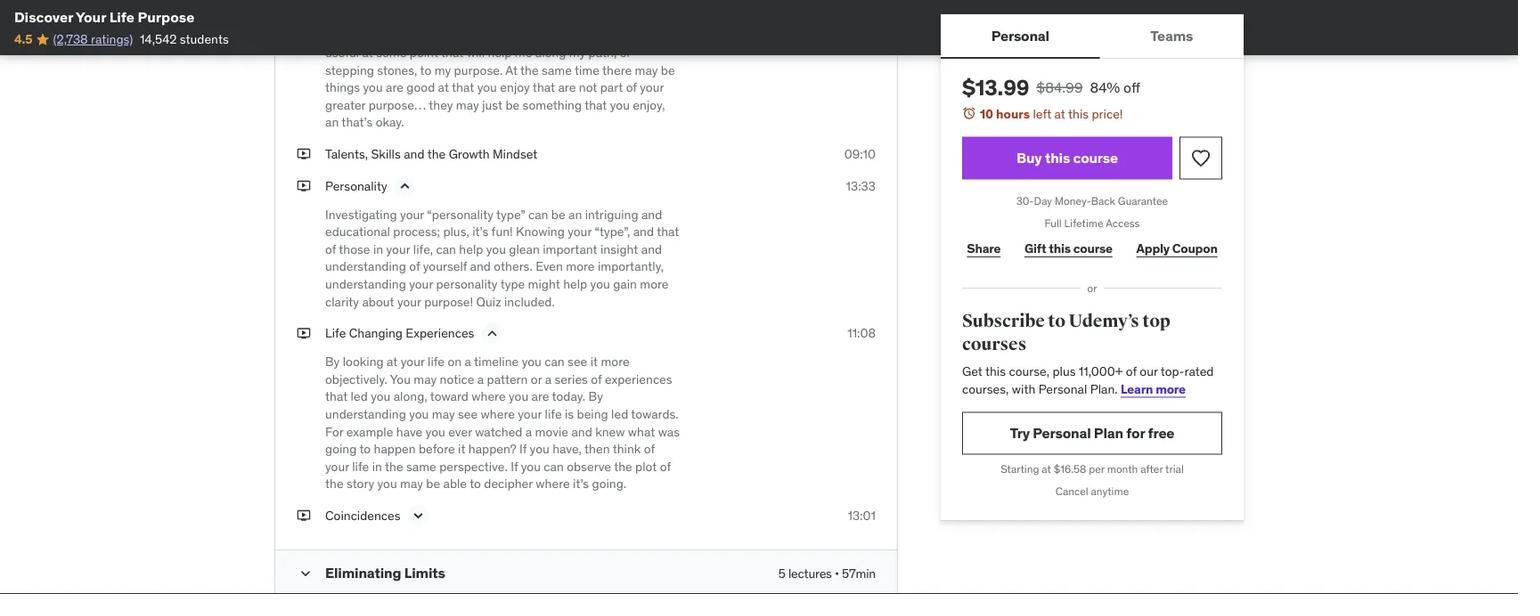 Task type: vqa. For each thing, say whether or not it's contained in the screenshot.
top in
yes



Task type: locate. For each thing, give the bounding box(es) containing it.
and right skills
[[404, 146, 425, 162]]

life
[[109, 8, 135, 26], [325, 325, 346, 341]]

the
[[427, 146, 446, 162], [385, 458, 403, 474], [614, 458, 632, 474], [325, 476, 344, 492]]

0 vertical spatial see
[[568, 354, 587, 370]]

story
[[347, 476, 374, 492]]

xsmall image up small image
[[297, 507, 311, 525]]

0 vertical spatial life
[[428, 354, 445, 370]]

and up insight
[[633, 224, 654, 240]]

0 horizontal spatial by
[[325, 354, 340, 370]]

1 course from the top
[[1073, 149, 1118, 167]]

this right buy
[[1045, 149, 1070, 167]]

0 horizontal spatial be
[[426, 476, 440, 492]]

1 vertical spatial understanding
[[325, 276, 406, 292]]

starting at $16.58 per month after trial cancel anytime
[[1001, 462, 1184, 498]]

it's left fun!
[[472, 224, 488, 240]]

2 vertical spatial where
[[536, 476, 570, 492]]

investigating
[[325, 206, 397, 222]]

course
[[1073, 149, 1118, 167], [1073, 240, 1113, 256]]

xsmall image left changing
[[297, 325, 311, 342]]

1 vertical spatial it
[[458, 441, 465, 457]]

0 vertical spatial xsmall image
[[297, 145, 311, 163]]

it's down observe
[[573, 476, 589, 492]]

1 vertical spatial it's
[[573, 476, 589, 492]]

1 horizontal spatial or
[[1087, 281, 1097, 295]]

1 horizontal spatial help
[[563, 276, 587, 292]]

if down watched at the bottom left
[[519, 441, 527, 457]]

life up ratings)
[[109, 8, 135, 26]]

today.
[[552, 389, 586, 405]]

wishlist image
[[1190, 148, 1212, 169]]

a up are
[[545, 371, 552, 387]]

you right story
[[377, 476, 397, 492]]

might
[[528, 276, 560, 292]]

your down the going on the bottom of the page
[[325, 458, 349, 474]]

more down 'top-' on the right
[[1156, 381, 1186, 397]]

by up objectively.
[[325, 354, 340, 370]]

by up being
[[589, 389, 603, 405]]

discover your life purpose
[[14, 8, 195, 26]]

14,542
[[140, 31, 177, 47]]

changing
[[349, 325, 403, 341]]

0 vertical spatial in
[[373, 241, 383, 257]]

towards.
[[631, 406, 679, 422]]

being
[[577, 406, 608, 422]]

you down movie
[[530, 441, 550, 457]]

if
[[519, 441, 527, 457], [511, 458, 518, 474]]

xsmall image
[[297, 145, 311, 163], [297, 325, 311, 342], [297, 507, 311, 525]]

0 vertical spatial course
[[1073, 149, 1118, 167]]

that inside by looking at your life on a timeline you can see it more objectively. you may notice a pattern or a series of experiences that led you along, toward where you are today. by understanding you may see where your life is being led towards. for example have you ever watched a movie and knew what was going to happen before it happen? if you have, then think of your life in the same perspective. if you can observe the plot of the story you may be able to decipher where it's going.
[[325, 389, 348, 405]]

observe
[[567, 458, 611, 474]]

your down yourself
[[409, 276, 433, 292]]

0 horizontal spatial to
[[359, 441, 371, 457]]

before
[[419, 441, 455, 457]]

where up watched at the bottom left
[[481, 406, 515, 422]]

1 vertical spatial to
[[359, 441, 371, 457]]

30-day money-back guarantee full lifetime access
[[1016, 194, 1168, 230]]

in up story
[[372, 458, 382, 474]]

understanding up about
[[325, 276, 406, 292]]

small image
[[297, 565, 315, 583]]

2 vertical spatial may
[[400, 476, 423, 492]]

that down objectively.
[[325, 389, 348, 405]]

2 vertical spatial life
[[352, 458, 369, 474]]

your down are
[[518, 406, 542, 422]]

it down ever
[[458, 441, 465, 457]]

and inside by looking at your life on a timeline you can see it more objectively. you may notice a pattern or a series of experiences that led you along, toward where you are today. by understanding you may see where your life is being led towards. for example have you ever watched a movie and knew what was going to happen before it happen? if you have, then think of your life in the same perspective. if you can observe the plot of the story you may be able to decipher where it's going.
[[571, 423, 592, 439]]

14,542 students
[[140, 31, 229, 47]]

after
[[1141, 462, 1163, 476]]

personality
[[325, 178, 387, 194]]

it's inside by looking at your life on a timeline you can see it more objectively. you may notice a pattern or a series of experiences that led you along, toward where you are today. by understanding you may see where your life is being led towards. for example have you ever watched a movie and knew what was going to happen before it happen? if you have, then think of your life in the same perspective. if you can observe the plot of the story you may be able to decipher where it's going.
[[573, 476, 589, 492]]

understanding inside by looking at your life on a timeline you can see it more objectively. you may notice a pattern or a series of experiences that led you along, toward where you are today. by understanding you may see where your life is being led towards. for example have you ever watched a movie and knew what was going to happen before it happen? if you have, then think of your life in the same perspective. if you can observe the plot of the story you may be able to decipher where it's going.
[[325, 406, 406, 422]]

2 vertical spatial personal
[[1033, 424, 1091, 442]]

happen?
[[468, 441, 516, 457]]

led down objectively.
[[351, 389, 368, 405]]

be left an
[[551, 206, 565, 222]]

try
[[1010, 424, 1030, 442]]

see up ever
[[458, 406, 478, 422]]

understanding down those
[[325, 258, 406, 275]]

3 understanding from the top
[[325, 406, 406, 422]]

1 vertical spatial by
[[589, 389, 603, 405]]

personal down plus
[[1039, 381, 1087, 397]]

life down clarity at left
[[325, 325, 346, 341]]

1 horizontal spatial led
[[611, 406, 628, 422]]

courses,
[[962, 381, 1009, 397]]

0 horizontal spatial life
[[109, 8, 135, 26]]

be down same
[[426, 476, 440, 492]]

life left on
[[428, 354, 445, 370]]

0 vertical spatial understanding
[[325, 258, 406, 275]]

1 vertical spatial life
[[545, 406, 562, 422]]

learn
[[1121, 381, 1153, 397]]

0 vertical spatial that
[[657, 224, 679, 240]]

coupon
[[1172, 240, 1218, 256]]

perspective.
[[439, 458, 508, 474]]

may down same
[[400, 476, 423, 492]]

help
[[459, 241, 483, 257], [563, 276, 587, 292]]

0 vertical spatial to
[[1048, 310, 1066, 332]]

this for get
[[985, 363, 1006, 379]]

2 vertical spatial to
[[470, 476, 481, 492]]

in right those
[[373, 241, 383, 257]]

2 horizontal spatial at
[[1055, 106, 1066, 122]]

2 vertical spatial xsmall image
[[297, 507, 311, 525]]

1 vertical spatial help
[[563, 276, 587, 292]]

where
[[472, 389, 506, 405], [481, 406, 515, 422], [536, 476, 570, 492]]

$16.58
[[1054, 462, 1086, 476]]

you
[[390, 371, 411, 387]]

57min
[[842, 565, 876, 581]]

personal up $13.99
[[991, 26, 1049, 44]]

more up experiences
[[601, 354, 630, 370]]

teams button
[[1100, 14, 1244, 57]]

at up you
[[387, 354, 398, 370]]

tab list
[[941, 14, 1244, 59]]

0 horizontal spatial it's
[[472, 224, 488, 240]]

watched
[[475, 423, 522, 439]]

where down have,
[[536, 476, 570, 492]]

at left the $16.58 at the right bottom
[[1042, 462, 1051, 476]]

it up being
[[590, 354, 598, 370]]

of left those
[[325, 241, 336, 257]]

1 horizontal spatial it
[[590, 354, 598, 370]]

2 course from the top
[[1073, 240, 1113, 256]]

to down example
[[359, 441, 371, 457]]

see
[[568, 354, 587, 370], [458, 406, 478, 422]]

personal up the $16.58 at the right bottom
[[1033, 424, 1091, 442]]

13:33
[[846, 178, 876, 194]]

of down life,
[[409, 258, 420, 275]]

where down pattern
[[472, 389, 506, 405]]

10
[[980, 106, 993, 122]]

type
[[500, 276, 525, 292]]

1 horizontal spatial if
[[519, 441, 527, 457]]

and right intriguing
[[641, 206, 662, 222]]

cancel
[[1056, 484, 1088, 498]]

the left story
[[325, 476, 344, 492]]

looking
[[343, 354, 384, 370]]

course down lifetime
[[1073, 240, 1113, 256]]

1 horizontal spatial at
[[1042, 462, 1051, 476]]

course up back
[[1073, 149, 1118, 167]]

to
[[1048, 310, 1066, 332], [359, 441, 371, 457], [470, 476, 481, 492]]

see up series
[[568, 354, 587, 370]]

hide lecture description image
[[396, 177, 414, 195]]

0 horizontal spatial life
[[352, 458, 369, 474]]

anytime
[[1091, 484, 1129, 498]]

1 horizontal spatial be
[[551, 206, 565, 222]]

if up decipher at bottom left
[[511, 458, 518, 474]]

gift this course link
[[1020, 231, 1117, 267]]

at right left
[[1055, 106, 1066, 122]]

about
[[362, 293, 394, 309]]

at inside starting at $16.58 per month after trial cancel anytime
[[1042, 462, 1051, 476]]

of inside get this course, plus 11,000+ of our top-rated courses, with personal plan.
[[1126, 363, 1137, 379]]

get
[[962, 363, 983, 379]]

help down plus,
[[459, 241, 483, 257]]

or up udemy's
[[1087, 281, 1097, 295]]

0 horizontal spatial see
[[458, 406, 478, 422]]

1 vertical spatial or
[[531, 371, 542, 387]]

to left udemy's
[[1048, 310, 1066, 332]]

understanding up example
[[325, 406, 406, 422]]

important
[[543, 241, 597, 257]]

this inside get this course, plus 11,000+ of our top-rated courses, with personal plan.
[[985, 363, 1006, 379]]

this right gift
[[1049, 240, 1071, 256]]

of
[[325, 241, 336, 257], [409, 258, 420, 275], [1126, 363, 1137, 379], [591, 371, 602, 387], [644, 441, 655, 457], [660, 458, 671, 474]]

2 horizontal spatial life
[[545, 406, 562, 422]]

1 vertical spatial if
[[511, 458, 518, 474]]

0 horizontal spatial or
[[531, 371, 542, 387]]

happen
[[374, 441, 416, 457]]

1 horizontal spatial that
[[657, 224, 679, 240]]

1 horizontal spatial by
[[589, 389, 603, 405]]

xsmall image up xsmall icon
[[297, 145, 311, 163]]

a right on
[[465, 354, 471, 370]]

0 vertical spatial be
[[551, 206, 565, 222]]

1 vertical spatial life
[[325, 325, 346, 341]]

alarm image
[[962, 106, 977, 120]]

clarity
[[325, 293, 359, 309]]

you up before
[[426, 423, 445, 439]]

1 vertical spatial where
[[481, 406, 515, 422]]

to down perspective.
[[470, 476, 481, 492]]

0 vertical spatial by
[[325, 354, 340, 370]]

learn more
[[1121, 381, 1186, 397]]

plus,
[[443, 224, 469, 240]]

can up knowing
[[528, 206, 548, 222]]

1 vertical spatial personal
[[1039, 381, 1087, 397]]

1 vertical spatial led
[[611, 406, 628, 422]]

"personality
[[427, 206, 494, 222]]

1 xsmall image from the top
[[297, 145, 311, 163]]

apply coupon button
[[1132, 231, 1222, 267]]

that up the "importantly,"
[[657, 224, 679, 240]]

2 xsmall image from the top
[[297, 325, 311, 342]]

notice
[[440, 371, 474, 387]]

help right 'might'
[[563, 276, 587, 292]]

2 horizontal spatial to
[[1048, 310, 1066, 332]]

may up along,
[[414, 371, 437, 387]]

1 vertical spatial in
[[372, 458, 382, 474]]

fun!
[[491, 224, 513, 240]]

and down being
[[571, 423, 592, 439]]

coincidences
[[325, 508, 401, 524]]

can down have,
[[544, 458, 564, 474]]

or
[[1087, 281, 1097, 295], [531, 371, 542, 387]]

can
[[528, 206, 548, 222], [436, 241, 456, 257], [545, 354, 565, 370], [544, 458, 564, 474]]

2 vertical spatial understanding
[[325, 406, 406, 422]]

off
[[1124, 78, 1140, 96]]

30-
[[1016, 194, 1034, 208]]

quiz
[[476, 293, 501, 309]]

1 vertical spatial be
[[426, 476, 440, 492]]

full
[[1045, 216, 1062, 230]]

course for buy this course
[[1073, 149, 1118, 167]]

along,
[[394, 389, 427, 405]]

0 vertical spatial help
[[459, 241, 483, 257]]

0 horizontal spatial that
[[325, 389, 348, 405]]

xsmall image for 11:08
[[297, 325, 311, 342]]

life
[[428, 354, 445, 370], [545, 406, 562, 422], [352, 458, 369, 474]]

knowing
[[516, 224, 565, 240]]

skills
[[371, 146, 401, 162]]

a down 'timeline'
[[477, 371, 484, 387]]

0 vertical spatial may
[[414, 371, 437, 387]]

1 horizontal spatial it's
[[573, 476, 589, 492]]

course inside button
[[1073, 149, 1118, 167]]

insight
[[601, 241, 638, 257]]

1 vertical spatial xsmall image
[[297, 325, 311, 342]]

1 horizontal spatial see
[[568, 354, 587, 370]]

0 vertical spatial it
[[590, 354, 598, 370]]

life left is
[[545, 406, 562, 422]]

0 horizontal spatial help
[[459, 241, 483, 257]]

0 vertical spatial led
[[351, 389, 368, 405]]

2 vertical spatial at
[[1042, 462, 1051, 476]]

1 vertical spatial course
[[1073, 240, 1113, 256]]

may
[[414, 371, 437, 387], [432, 406, 455, 422], [400, 476, 423, 492]]

you
[[486, 241, 506, 257], [590, 276, 610, 292], [522, 354, 542, 370], [371, 389, 391, 405], [509, 389, 529, 405], [409, 406, 429, 422], [426, 423, 445, 439], [530, 441, 550, 457], [521, 458, 541, 474], [377, 476, 397, 492]]

per
[[1089, 462, 1105, 476]]

it's inside investigating your "personality type" can be an intriguing and educational process; plus, it's fun! knowing your "type", and that of those in your life, can help you glean important insight and understanding of yourself and others. even more importantly, understanding your personality type might help you gain more clarity about your purpose! quiz included.
[[472, 224, 488, 240]]

0 horizontal spatial at
[[387, 354, 398, 370]]

may down toward
[[432, 406, 455, 422]]

objectively.
[[325, 371, 387, 387]]

led up knew
[[611, 406, 628, 422]]

or up are
[[531, 371, 542, 387]]

this inside button
[[1045, 149, 1070, 167]]

0 horizontal spatial if
[[511, 458, 518, 474]]

think
[[613, 441, 641, 457]]

1 vertical spatial at
[[387, 354, 398, 370]]

1 vertical spatial that
[[325, 389, 348, 405]]

tab list containing personal
[[941, 14, 1244, 59]]

this up courses,
[[985, 363, 1006, 379]]

0 vertical spatial it's
[[472, 224, 488, 240]]

0 vertical spatial personal
[[991, 26, 1049, 44]]

life up story
[[352, 458, 369, 474]]

of left our
[[1126, 363, 1137, 379]]



Task type: describe. For each thing, give the bounding box(es) containing it.
apply
[[1137, 240, 1170, 256]]

what
[[628, 423, 655, 439]]

with
[[1012, 381, 1036, 397]]

series
[[555, 371, 588, 387]]

importantly,
[[598, 258, 664, 275]]

this left the price!
[[1068, 106, 1089, 122]]

course,
[[1009, 363, 1050, 379]]

try personal plan for free link
[[962, 412, 1222, 455]]

even
[[536, 258, 563, 275]]

included.
[[504, 293, 555, 309]]

0 vertical spatial life
[[109, 8, 135, 26]]

1 horizontal spatial life
[[428, 354, 445, 370]]

$13.99 $84.99 84% off
[[962, 74, 1140, 101]]

going.
[[592, 476, 627, 492]]

5 lectures • 57min
[[779, 565, 876, 581]]

can up yourself
[[436, 241, 456, 257]]

plan
[[1094, 424, 1123, 442]]

have,
[[553, 441, 582, 457]]

an
[[568, 206, 582, 222]]

you down pattern
[[509, 389, 529, 405]]

hide lecture description image
[[483, 325, 501, 342]]

your right about
[[397, 293, 421, 309]]

courses
[[962, 333, 1027, 355]]

1 understanding from the top
[[325, 258, 406, 275]]

1 vertical spatial may
[[432, 406, 455, 422]]

able
[[443, 476, 467, 492]]

movie
[[535, 423, 568, 439]]

udemy's
[[1069, 310, 1139, 332]]

be inside by looking at your life on a timeline you can see it more objectively. you may notice a pattern or a series of experiences that led you along, toward where you are today. by understanding you may see where your life is being led towards. for example have you ever watched a movie and knew what was going to happen before it happen? if you have, then think of your life in the same perspective. if you can observe the plot of the story you may be able to decipher where it's going.
[[426, 476, 440, 492]]

2 understanding from the top
[[325, 276, 406, 292]]

personal inside get this course, plus 11,000+ of our top-rated courses, with personal plan.
[[1039, 381, 1087, 397]]

your left life,
[[386, 241, 410, 257]]

0 vertical spatial where
[[472, 389, 506, 405]]

money-
[[1055, 194, 1091, 208]]

educational
[[325, 224, 390, 240]]

learn more link
[[1121, 381, 1186, 397]]

share
[[967, 240, 1001, 256]]

in inside by looking at your life on a timeline you can see it more objectively. you may notice a pattern or a series of experiences that led you along, toward where you are today. by understanding you may see where your life is being led towards. for example have you ever watched a movie and knew what was going to happen before it happen? if you have, then think of your life in the same perspective. if you can observe the plot of the story you may be able to decipher where it's going.
[[372, 458, 382, 474]]

gain
[[613, 276, 637, 292]]

on
[[448, 354, 462, 370]]

by looking at your life on a timeline you can see it more objectively. you may notice a pattern or a series of experiences that led you along, toward where you are today. by understanding you may see where your life is being led towards. for example have you ever watched a movie and knew what was going to happen before it happen? if you have, then think of your life in the same perspective. if you can observe the plot of the story you may be able to decipher where it's going.
[[325, 354, 680, 492]]

eliminating limits
[[325, 564, 445, 582]]

(2,738
[[53, 31, 88, 47]]

0 horizontal spatial led
[[351, 389, 368, 405]]

09:10
[[844, 146, 876, 162]]

0 vertical spatial at
[[1055, 106, 1066, 122]]

the left growth
[[427, 146, 446, 162]]

you down along,
[[409, 406, 429, 422]]

at inside by looking at your life on a timeline you can see it more objectively. you may notice a pattern or a series of experiences that led you along, toward where you are today. by understanding you may see where your life is being led towards. for example have you ever watched a movie and knew what was going to happen before it happen? if you have, then think of your life in the same perspective. if you can observe the plot of the story you may be able to decipher where it's going.
[[387, 354, 398, 370]]

our
[[1140, 363, 1158, 379]]

talents, skills and the growth mindset
[[325, 146, 538, 162]]

rated
[[1185, 363, 1214, 379]]

limits
[[404, 564, 445, 582]]

personal inside button
[[991, 26, 1049, 44]]

more down the "importantly,"
[[640, 276, 669, 292]]

month
[[1107, 462, 1138, 476]]

others.
[[494, 258, 533, 275]]

your down an
[[568, 224, 592, 240]]

purpose!
[[424, 293, 473, 309]]

of right plot
[[660, 458, 671, 474]]

of up plot
[[644, 441, 655, 457]]

access
[[1106, 216, 1140, 230]]

"type",
[[595, 224, 630, 240]]

knew
[[595, 423, 625, 439]]

course for gift this course
[[1073, 240, 1113, 256]]

then
[[585, 441, 610, 457]]

show lecture description image
[[409, 507, 427, 525]]

you down you
[[371, 389, 391, 405]]

the down think
[[614, 458, 632, 474]]

1 horizontal spatial to
[[470, 476, 481, 492]]

share button
[[962, 231, 1006, 267]]

price!
[[1092, 106, 1123, 122]]

in inside investigating your "personality type" can be an intriguing and educational process; plus, it's fun! knowing your "type", and that of those in your life, can help you glean important insight and understanding of yourself and others. even more importantly, understanding your personality type might help you gain more clarity about your purpose! quiz included.
[[373, 241, 383, 257]]

personality
[[436, 276, 498, 292]]

talents,
[[325, 146, 368, 162]]

plan.
[[1090, 381, 1118, 397]]

0 vertical spatial if
[[519, 441, 527, 457]]

0 vertical spatial or
[[1087, 281, 1097, 295]]

you up pattern
[[522, 354, 542, 370]]

you down fun!
[[486, 241, 506, 257]]

$84.99
[[1036, 78, 1083, 96]]

top
[[1142, 310, 1171, 332]]

you left gain
[[590, 276, 610, 292]]

3 xsmall image from the top
[[297, 507, 311, 525]]

1 horizontal spatial life
[[325, 325, 346, 341]]

was
[[658, 423, 680, 439]]

lectures
[[788, 565, 832, 581]]

those
[[339, 241, 370, 257]]

mindset
[[493, 146, 538, 162]]

$13.99
[[962, 74, 1029, 101]]

apply coupon
[[1137, 240, 1218, 256]]

investigating your "personality type" can be an intriguing and educational process; plus, it's fun! knowing your "type", and that of those in your life, can help you glean important insight and understanding of yourself and others. even more importantly, understanding your personality type might help you gain more clarity about your purpose! quiz included.
[[325, 206, 679, 309]]

for
[[1126, 424, 1145, 442]]

to inside subscribe to udemy's top courses
[[1048, 310, 1066, 332]]

5
[[779, 565, 786, 581]]

more down important
[[566, 258, 595, 275]]

1 vertical spatial see
[[458, 406, 478, 422]]

and up personality
[[470, 258, 491, 275]]

buy this course button
[[962, 137, 1173, 180]]

timeline
[[474, 354, 519, 370]]

your up process;
[[400, 206, 424, 222]]

subscribe
[[962, 310, 1045, 332]]

the down happen
[[385, 458, 403, 474]]

11,000+
[[1079, 363, 1123, 379]]

yourself
[[423, 258, 467, 275]]

xsmall image for 09:10
[[297, 145, 311, 163]]

subscribe to udemy's top courses
[[962, 310, 1171, 355]]

your up you
[[401, 354, 425, 370]]

or inside by looking at your life on a timeline you can see it more objectively. you may notice a pattern or a series of experiences that led you along, toward where you are today. by understanding you may see where your life is being led towards. for example have you ever watched a movie and knew what was going to happen before it happen? if you have, then think of your life in the same perspective. if you can observe the plot of the story you may be able to decipher where it's going.
[[531, 371, 542, 387]]

this for buy
[[1045, 149, 1070, 167]]

that inside investigating your "personality type" can be an intriguing and educational process; plus, it's fun! knowing your "type", and that of those in your life, can help you glean important insight and understanding of yourself and others. even more importantly, understanding your personality type might help you gain more clarity about your purpose! quiz included.
[[657, 224, 679, 240]]

glean
[[509, 241, 540, 257]]

going
[[325, 441, 357, 457]]

this for gift
[[1049, 240, 1071, 256]]

starting
[[1001, 462, 1039, 476]]

be inside investigating your "personality type" can be an intriguing and educational process; plus, it's fun! knowing your "type", and that of those in your life, can help you glean important insight and understanding of yourself and others. even more importantly, understanding your personality type might help you gain more clarity about your purpose! quiz included.
[[551, 206, 565, 222]]

more inside by looking at your life on a timeline you can see it more objectively. you may notice a pattern or a series of experiences that led you along, toward where you are today. by understanding you may see where your life is being led towards. for example have you ever watched a movie and knew what was going to happen before it happen? if you have, then think of your life in the same perspective. if you can observe the plot of the story you may be able to decipher where it's going.
[[601, 354, 630, 370]]

•
[[835, 565, 839, 581]]

of right series
[[591, 371, 602, 387]]

gift this course
[[1025, 240, 1113, 256]]

students
[[180, 31, 229, 47]]

you up decipher at bottom left
[[521, 458, 541, 474]]

eliminating
[[325, 564, 401, 582]]

hours
[[996, 106, 1030, 122]]

discover
[[14, 8, 73, 26]]

growth
[[449, 146, 490, 162]]

a left movie
[[526, 423, 532, 439]]

and up the "importantly,"
[[641, 241, 662, 257]]

teams
[[1151, 26, 1193, 44]]

trial
[[1165, 462, 1184, 476]]

0 horizontal spatial it
[[458, 441, 465, 457]]

back
[[1091, 194, 1115, 208]]

gift
[[1025, 240, 1046, 256]]

plus
[[1053, 363, 1076, 379]]

xsmall image
[[297, 177, 311, 195]]

10 hours left at this price!
[[980, 106, 1123, 122]]

can up series
[[545, 354, 565, 370]]

13:01
[[848, 508, 876, 524]]



